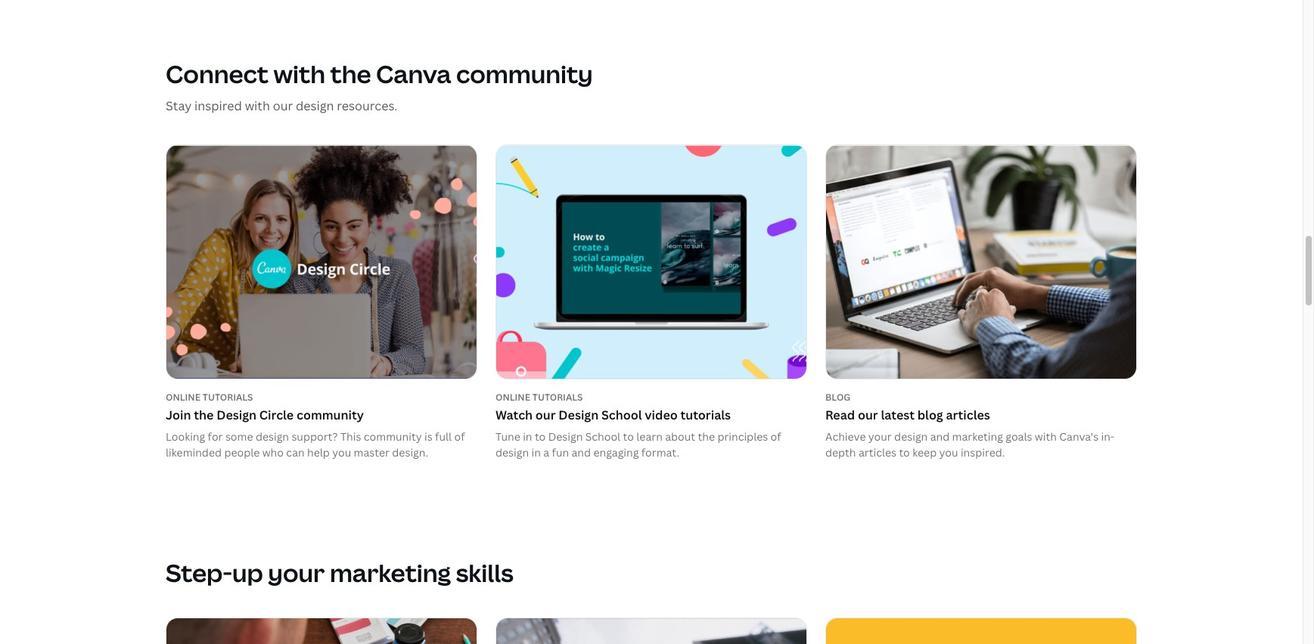 Task type: locate. For each thing, give the bounding box(es) containing it.
step-
[[166, 557, 232, 589]]

you right "keep"
[[939, 445, 958, 460]]

to inside achieve your design and marketing goals with canva's in- depth articles to keep you inspired.
[[899, 445, 910, 460]]

the inside tune in to design school to learn about the principles of design in a fun and engaging format.
[[698, 430, 715, 444]]

watch design school image
[[496, 145, 806, 379]]

in right tune
[[523, 430, 532, 444]]

design left resources.
[[296, 97, 334, 114]]

video
[[645, 407, 678, 424]]

0 horizontal spatial marketing
[[330, 557, 451, 589]]

0 vertical spatial marketing
[[952, 430, 1003, 444]]

course canva for the classroom 2 image
[[496, 619, 806, 645]]

design down tune
[[496, 445, 529, 460]]

0 vertical spatial school
[[601, 407, 642, 424]]

school up tune in to design school to learn about the principles of design in a fun and engaging format.
[[601, 407, 642, 424]]

and
[[930, 430, 950, 444], [572, 445, 591, 460]]

design for circle
[[217, 407, 257, 424]]

inspired
[[194, 97, 242, 114]]

0 horizontal spatial articles
[[859, 445, 897, 460]]

resources.
[[337, 97, 397, 114]]

can
[[286, 445, 305, 460]]

0 vertical spatial the
[[330, 57, 371, 90]]

you inside achieve your design and marketing goals with canva's in- depth articles to keep you inspired.
[[939, 445, 958, 460]]

0 horizontal spatial to
[[535, 430, 546, 444]]

and up "keep"
[[930, 430, 950, 444]]

online tutorials join the design circle community
[[166, 391, 364, 424]]

in
[[523, 430, 532, 444], [531, 445, 541, 460]]

to up engaging
[[623, 430, 634, 444]]

0 horizontal spatial you
[[332, 445, 351, 460]]

to up the a
[[535, 430, 546, 444]]

0 vertical spatial and
[[930, 430, 950, 444]]

community inside online tutorials join the design circle community
[[297, 407, 364, 424]]

articles inside achieve your design and marketing goals with canva's in- depth articles to keep you inspired.
[[859, 445, 897, 460]]

0 vertical spatial community
[[456, 57, 593, 90]]

depth
[[825, 445, 856, 460]]

design inside online tutorials join the design circle community
[[217, 407, 257, 424]]

blog articles image
[[826, 145, 1136, 379]]

0 vertical spatial with
[[273, 57, 325, 90]]

our right read at the right of the page
[[858, 407, 878, 424]]

of
[[454, 430, 465, 444], [771, 430, 781, 444]]

tune
[[496, 430, 520, 444]]

to
[[535, 430, 546, 444], [623, 430, 634, 444], [899, 445, 910, 460]]

school
[[601, 407, 642, 424], [585, 430, 620, 444]]

design up who
[[256, 430, 289, 444]]

is
[[424, 430, 432, 444]]

0 horizontal spatial and
[[572, 445, 591, 460]]

1 vertical spatial your
[[268, 557, 325, 589]]

with
[[273, 57, 325, 90], [245, 97, 270, 114], [1035, 430, 1057, 444]]

your right up
[[268, 557, 325, 589]]

of right the full
[[454, 430, 465, 444]]

design inside tune in to design school to learn about the principles of design in a fun and engaging format.
[[496, 445, 529, 460]]

1 horizontal spatial articles
[[946, 407, 990, 424]]

design
[[296, 97, 334, 114], [256, 430, 289, 444], [894, 430, 928, 444], [496, 445, 529, 460]]

the inside connect with the canva community stay inspired with our design resources.
[[330, 57, 371, 90]]

our down tutorials
[[536, 407, 556, 424]]

design circle image
[[166, 145, 477, 379]]

your down latest
[[868, 430, 892, 444]]

the up resources.
[[330, 57, 371, 90]]

0 vertical spatial your
[[868, 430, 892, 444]]

school up engaging
[[585, 430, 620, 444]]

of right principles
[[771, 430, 781, 444]]

2 horizontal spatial to
[[899, 445, 910, 460]]

1 horizontal spatial marketing
[[952, 430, 1003, 444]]

design.
[[392, 445, 428, 460]]

your
[[868, 430, 892, 444], [268, 557, 325, 589]]

2 you from the left
[[939, 445, 958, 460]]

0 horizontal spatial the
[[194, 407, 214, 424]]

connect with the canva community stay inspired with our design resources.
[[166, 57, 593, 114]]

this
[[340, 430, 361, 444]]

0 vertical spatial articles
[[946, 407, 990, 424]]

goals
[[1006, 430, 1032, 444]]

achieve
[[825, 430, 866, 444]]

online tutorials watch our design school video tutorials
[[496, 391, 731, 424]]

to left "keep"
[[899, 445, 910, 460]]

articles inside blog read our latest blog articles
[[946, 407, 990, 424]]

school inside online tutorials watch our design school video tutorials
[[601, 407, 642, 424]]

our inside online tutorials watch our design school video tutorials
[[536, 407, 556, 424]]

2 vertical spatial the
[[698, 430, 715, 444]]

canva
[[376, 57, 451, 90]]

2 vertical spatial community
[[364, 430, 422, 444]]

format.
[[641, 445, 679, 460]]

articles
[[946, 407, 990, 424], [859, 445, 897, 460]]

our
[[273, 97, 293, 114], [536, 407, 556, 424], [858, 407, 878, 424]]

0 horizontal spatial of
[[454, 430, 465, 444]]

course canva for the classroom image
[[166, 619, 477, 645]]

our inside blog read our latest blog articles
[[858, 407, 878, 424]]

0 horizontal spatial our
[[273, 97, 293, 114]]

you
[[332, 445, 351, 460], [939, 445, 958, 460]]

1 horizontal spatial and
[[930, 430, 950, 444]]

of inside tune in to design school to learn about the principles of design in a fun and engaging format.
[[771, 430, 781, 444]]

and right fun
[[572, 445, 591, 460]]

1 horizontal spatial the
[[330, 57, 371, 90]]

the down tutorials
[[698, 430, 715, 444]]

2 vertical spatial with
[[1035, 430, 1057, 444]]

articles down achieve
[[859, 445, 897, 460]]

articles up achieve your design and marketing goals with canva's in- depth articles to keep you inspired.
[[946, 407, 990, 424]]

design inside looking for some design support? this community is full of likeminded people who can help you master design.
[[256, 430, 289, 444]]

1 vertical spatial and
[[572, 445, 591, 460]]

1 vertical spatial the
[[194, 407, 214, 424]]

community
[[456, 57, 593, 90], [297, 407, 364, 424], [364, 430, 422, 444]]

1 horizontal spatial our
[[536, 407, 556, 424]]

read
[[825, 407, 855, 424]]

looking for some design support? this community is full of likeminded people who can help you master design.
[[166, 430, 465, 460]]

design
[[217, 407, 257, 424], [559, 407, 599, 424], [548, 430, 583, 444]]

marketing
[[952, 430, 1003, 444], [330, 557, 451, 589]]

2 of from the left
[[771, 430, 781, 444]]

1 vertical spatial school
[[585, 430, 620, 444]]

learn
[[636, 430, 663, 444]]

1 you from the left
[[332, 445, 351, 460]]

our inside connect with the canva community stay inspired with our design resources.
[[273, 97, 293, 114]]

2 horizontal spatial with
[[1035, 430, 1057, 444]]

1 horizontal spatial your
[[868, 430, 892, 444]]

the up for
[[194, 407, 214, 424]]

master
[[354, 445, 390, 460]]

1 vertical spatial in
[[531, 445, 541, 460]]

and inside tune in to design school to learn about the principles of design in a fun and engaging format.
[[572, 445, 591, 460]]

blog read our latest blog articles
[[825, 391, 990, 424]]

1 of from the left
[[454, 430, 465, 444]]

1 horizontal spatial to
[[623, 430, 634, 444]]

looking
[[166, 430, 205, 444]]

our right inspired
[[273, 97, 293, 114]]

design for school
[[559, 407, 599, 424]]

1 vertical spatial articles
[[859, 445, 897, 460]]

canva's
[[1059, 430, 1099, 444]]

you down 'this'
[[332, 445, 351, 460]]

watch
[[496, 407, 533, 424]]

1 vertical spatial community
[[297, 407, 364, 424]]

1 horizontal spatial with
[[273, 57, 325, 90]]

2 horizontal spatial our
[[858, 407, 878, 424]]

community inside connect with the canva community stay inspired with our design resources.
[[456, 57, 593, 90]]

0 horizontal spatial with
[[245, 97, 270, 114]]

design inside connect with the canva community stay inspired with our design resources.
[[296, 97, 334, 114]]

school inside tune in to design school to learn about the principles of design in a fun and engaging format.
[[585, 430, 620, 444]]

community inside looking for some design support? this community is full of likeminded people who can help you master design.
[[364, 430, 422, 444]]

tutorials
[[532, 391, 583, 404]]

a
[[543, 445, 549, 460]]

design up "keep"
[[894, 430, 928, 444]]

1 horizontal spatial you
[[939, 445, 958, 460]]

and inside achieve your design and marketing goals with canva's in- depth articles to keep you inspired.
[[930, 430, 950, 444]]

latest
[[881, 407, 915, 424]]

the
[[330, 57, 371, 90], [194, 407, 214, 424], [698, 430, 715, 444]]

2 horizontal spatial the
[[698, 430, 715, 444]]

1 vertical spatial with
[[245, 97, 270, 114]]

design inside online tutorials watch our design school video tutorials
[[559, 407, 599, 424]]

engaging
[[593, 445, 639, 460]]

in left the a
[[531, 445, 541, 460]]

design inside tune in to design school to learn about the principles of design in a fun and engaging format.
[[548, 430, 583, 444]]

who
[[262, 445, 284, 460]]

for
[[208, 430, 223, 444]]

1 horizontal spatial of
[[771, 430, 781, 444]]



Task type: vqa. For each thing, say whether or not it's contained in the screenshot.
the rightmost On
no



Task type: describe. For each thing, give the bounding box(es) containing it.
connect
[[166, 57, 269, 90]]

0 vertical spatial in
[[523, 430, 532, 444]]

tutorials
[[203, 391, 253, 404]]

community for circle
[[297, 407, 364, 424]]

community for this
[[364, 430, 422, 444]]

support?
[[292, 430, 338, 444]]

in-
[[1101, 430, 1114, 444]]

likeminded
[[166, 445, 222, 460]]

stay
[[166, 97, 192, 114]]

your inside achieve your design and marketing goals with canva's in- depth articles to keep you inspired.
[[868, 430, 892, 444]]

with inside achieve your design and marketing goals with canva's in- depth articles to keep you inspired.
[[1035, 430, 1057, 444]]

the inside online tutorials join the design circle community
[[194, 407, 214, 424]]

join
[[166, 407, 191, 424]]

full
[[435, 430, 452, 444]]

you inside looking for some design support? this community is full of likeminded people who can help you master design.
[[332, 445, 351, 460]]

inspired.
[[961, 445, 1005, 460]]

online
[[166, 391, 200, 404]]

step-up your marketing skills
[[166, 557, 514, 589]]

fun
[[552, 445, 569, 460]]

about
[[665, 430, 695, 444]]

people
[[224, 445, 260, 460]]

principles
[[717, 430, 768, 444]]

achieve your design and marketing goals with canva's in- depth articles to keep you inspired.
[[825, 430, 1114, 460]]

skills
[[456, 557, 514, 589]]

circle
[[259, 407, 294, 424]]

marketing inside achieve your design and marketing goals with canva's in- depth articles to keep you inspired.
[[952, 430, 1003, 444]]

design inside achieve your design and marketing goals with canva's in- depth articles to keep you inspired.
[[894, 430, 928, 444]]

of inside looking for some design support? this community is full of likeminded people who can help you master design.
[[454, 430, 465, 444]]

up
[[232, 557, 263, 589]]

blog
[[825, 391, 851, 404]]

course canva for the classroom 3 image
[[826, 619, 1136, 645]]

blog
[[917, 407, 943, 424]]

some
[[225, 430, 253, 444]]

online
[[496, 391, 530, 404]]

help
[[307, 445, 330, 460]]

tune in to design school to learn about the principles of design in a fun and engaging format.
[[496, 430, 781, 460]]

tutorials
[[680, 407, 731, 424]]

keep
[[913, 445, 937, 460]]

0 horizontal spatial your
[[268, 557, 325, 589]]

1 vertical spatial marketing
[[330, 557, 451, 589]]



